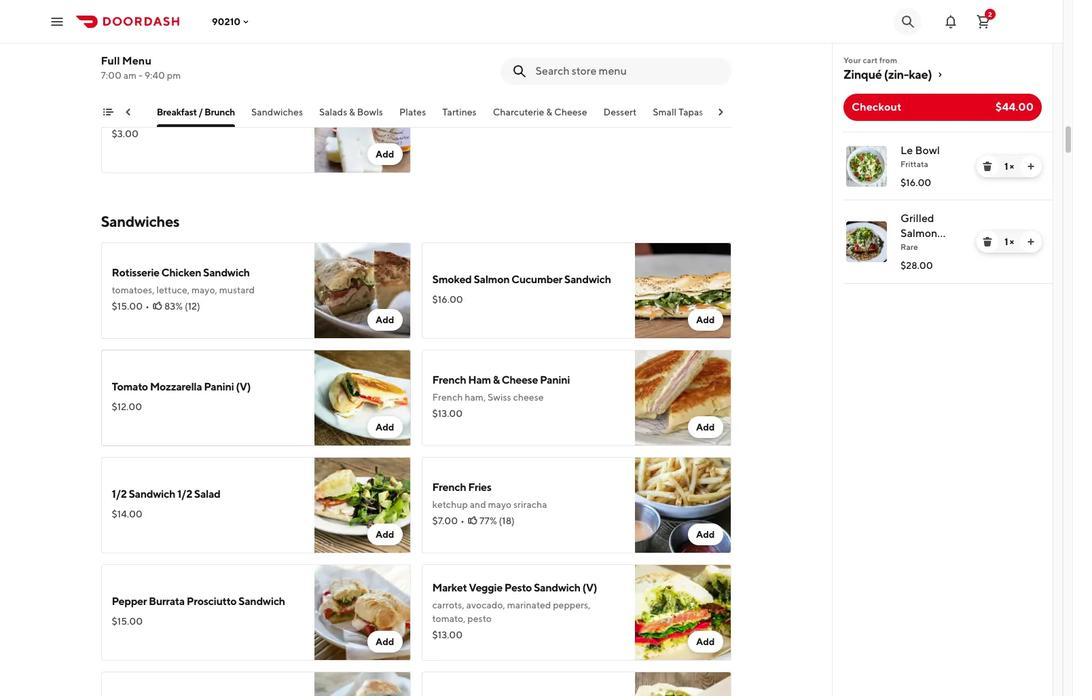 Task type: vqa. For each thing, say whether or not it's contained in the screenshot.
1 to the top
yes



Task type: describe. For each thing, give the bounding box(es) containing it.
dessert button
[[604, 105, 637, 127]]

83%
[[164, 301, 183, 312]]

2 items, open order cart image
[[976, 13, 992, 30]]

notification bell image
[[943, 13, 959, 30]]

-
[[139, 70, 143, 81]]

$12.00
[[112, 401, 142, 412]]

zinqué (zin-kae) link
[[844, 67, 1042, 83]]

mayo
[[488, 499, 512, 510]]

• for french
[[461, 516, 465, 526]]

scroll menu navigation left image
[[123, 107, 133, 118]]

grilled
[[901, 212, 934, 225]]

9:40
[[145, 70, 165, 81]]

grilled salmon plate (gf) image
[[846, 221, 887, 262]]

1 × for le bowl
[[1005, 161, 1014, 172]]

sandwich for smoked salmon cucumber sandwich
[[564, 273, 611, 286]]

7:00
[[101, 70, 122, 81]]

tartines button
[[442, 105, 477, 127]]

salads & bowls button
[[319, 105, 383, 127]]

menu
[[122, 54, 151, 67]]

charcuterie & cheese
[[493, 107, 587, 118]]

add button for french ham & cheese panini
[[688, 416, 723, 438]]

list containing le bowl
[[833, 132, 1053, 284]]

remove item from cart image for grilled salmon plate (gf)
[[982, 236, 993, 247]]

pastries button
[[106, 105, 140, 127]]

le
[[901, 144, 913, 157]]

french fries image
[[635, 457, 731, 554]]

breakfast / brunch
[[157, 107, 235, 118]]

ham,
[[465, 392, 486, 403]]

$3.00
[[112, 128, 138, 139]]

rare
[[901, 242, 918, 252]]

tartines
[[442, 107, 477, 118]]

cart
[[863, 55, 878, 65]]

0 horizontal spatial sandwiches
[[101, 213, 180, 230]]

• for rotisserie
[[145, 301, 149, 312]]

prosciutto
[[187, 595, 237, 608]]

0 horizontal spatial $16.00
[[432, 294, 463, 305]]

add for french fries
[[696, 529, 715, 540]]

$44.00
[[996, 101, 1034, 113]]

salads
[[319, 107, 347, 118]]

sharing
[[720, 107, 753, 118]]

77% (18)
[[480, 516, 515, 526]]

add for smoked salmon cucumber sandwich
[[696, 315, 715, 325]]

$15.00 •
[[112, 301, 149, 312]]

sandwiches button
[[251, 105, 303, 127]]

le bowl frittata
[[901, 144, 940, 169]]

pesto
[[505, 581, 532, 594]]

market
[[432, 581, 467, 594]]

add button for rotisserie chicken sandwich
[[367, 309, 402, 331]]

cheese inside french ham & cheese panini french ham, swiss cheese $13.00
[[502, 374, 538, 387]]

(v) inside market veggie pesto sandwich (v) carrots, avocado, marinated peppers, tomato, pesto $13.00
[[582, 581, 597, 594]]

tomato mozzarella panini (v)
[[112, 380, 251, 393]]

1 horizontal spatial $16.00
[[901, 177, 932, 188]]

carrots,
[[432, 600, 465, 611]]

sandwich for pepper burrata prosciutto sandwich
[[238, 595, 285, 608]]

add button for smoked salmon cucumber sandwich
[[688, 309, 723, 331]]

ham
[[468, 374, 491, 387]]

pepper burrata prosciutto sandwich
[[112, 595, 285, 608]]

× for le bowl
[[1010, 161, 1014, 172]]

ketchup
[[432, 499, 468, 510]]

90210 button
[[212, 16, 251, 27]]

lettuce,
[[156, 285, 190, 296]]

mayo,
[[191, 285, 217, 296]]

$14.00
[[112, 509, 143, 520]]

1 × for grilled salmon plate (gf)
[[1005, 236, 1014, 247]]

0 vertical spatial (v)
[[236, 380, 251, 393]]

(18)
[[499, 516, 515, 526]]

charcuterie
[[493, 107, 544, 118]]

your
[[844, 55, 861, 65]]

peppers,
[[553, 600, 591, 611]]

plate
[[901, 242, 927, 255]]

market veggie pesto sandwich (v) image
[[635, 565, 731, 661]]

pepper
[[112, 595, 147, 608]]

salmon for plate
[[901, 227, 938, 240]]

burrata
[[149, 595, 185, 608]]

add button for 1/2 sandwich 1/2 salad
[[367, 524, 402, 545]]

kae)
[[909, 67, 932, 82]]

le bowl image
[[846, 146, 887, 187]]

smoked
[[432, 273, 472, 286]]

open menu image
[[49, 13, 65, 30]]

panini inside french ham & cheese panini french ham, swiss cheese $13.00
[[540, 374, 570, 387]]

french ham & cheese panini image
[[635, 350, 731, 446]]

checkout
[[852, 101, 902, 113]]

$15.00 for $15.00 •
[[112, 301, 143, 312]]

pesto
[[468, 613, 492, 624]]

mustard
[[219, 285, 255, 296]]

add for french ham & cheese panini
[[696, 422, 715, 433]]

rotisserie chicken sandwich image
[[314, 243, 411, 339]]

zinqué (zin-kae)
[[844, 67, 932, 82]]

add button for tomato mozzarella panini (v)
[[367, 416, 402, 438]]

add button for pepper burrata prosciutto sandwich
[[367, 631, 402, 653]]

jam (ve)
[[112, 107, 155, 120]]

(12)
[[185, 301, 200, 312]]

tapas
[[679, 107, 703, 118]]

tomato mozza prosciutto panini image
[[314, 672, 411, 696]]

cucumber
[[512, 273, 562, 286]]

sharing button
[[720, 105, 753, 127]]

90210
[[212, 16, 241, 27]]

(gf)
[[929, 242, 952, 255]]



Task type: locate. For each thing, give the bounding box(es) containing it.
0 vertical spatial cheese
[[554, 107, 587, 118]]

0 vertical spatial $15.00
[[112, 301, 143, 312]]

cheese up cheese
[[502, 374, 538, 387]]

sandwiches
[[251, 107, 303, 118], [101, 213, 180, 230]]

(v)
[[236, 380, 251, 393], [582, 581, 597, 594]]

1/2
[[112, 488, 127, 501], [177, 488, 192, 501]]

$28.00
[[901, 260, 933, 271]]

panini up cheese
[[540, 374, 570, 387]]

cheese inside button
[[554, 107, 587, 118]]

salmon down grilled
[[901, 227, 938, 240]]

1 add one to cart image from the top
[[1026, 161, 1037, 172]]

1 horizontal spatial 1/2
[[177, 488, 192, 501]]

(ve)
[[134, 107, 155, 120]]

1 horizontal spatial sandwiches
[[251, 107, 303, 118]]

plates
[[399, 107, 426, 118]]

& left bowls
[[349, 107, 355, 118]]

•
[[145, 301, 149, 312], [461, 516, 465, 526]]

french fries ketchup and mayo sriracha
[[432, 481, 547, 510]]

1 $13.00 from the top
[[432, 408, 463, 419]]

add for rotisserie chicken sandwich
[[376, 315, 394, 325]]

dessert
[[604, 107, 637, 118]]

2 1/2 from the left
[[177, 488, 192, 501]]

• down tomatoes,
[[145, 301, 149, 312]]

2 horizontal spatial &
[[546, 107, 552, 118]]

2 $15.00 from the top
[[112, 616, 143, 627]]

brunch
[[205, 107, 235, 118]]

sandwich up 'mustard'
[[203, 266, 250, 279]]

tomato
[[112, 380, 148, 393]]

83% (12)
[[164, 301, 200, 312]]

sandwich right prosciutto
[[238, 595, 285, 608]]

french for french ham & cheese panini
[[432, 374, 466, 387]]

tomato,
[[432, 613, 466, 624]]

1 vertical spatial french
[[432, 392, 463, 403]]

tomato mozzarella panini (v) image
[[314, 350, 411, 446]]

french
[[432, 374, 466, 387], [432, 392, 463, 403], [432, 481, 466, 494]]

small tapas
[[653, 107, 703, 118]]

(v) up peppers,
[[582, 581, 597, 594]]

full
[[101, 54, 120, 67]]

smoked salmon cucumber sandwich image
[[635, 243, 731, 339]]

rotisserie chicken sandwich tomatoes, lettuce, mayo, mustard
[[112, 266, 255, 296]]

your cart from
[[844, 55, 897, 65]]

0 horizontal spatial 1/2
[[112, 488, 127, 501]]

0 horizontal spatial •
[[145, 301, 149, 312]]

1 $15.00 from the top
[[112, 301, 143, 312]]

mozzarella
[[150, 380, 202, 393]]

$16.00 down frittata
[[901, 177, 932, 188]]

$13.00 inside french ham & cheese panini french ham, swiss cheese $13.00
[[432, 408, 463, 419]]

0 vertical spatial add one to cart image
[[1026, 161, 1037, 172]]

2 remove item from cart image from the top
[[982, 236, 993, 247]]

0 vertical spatial $13.00
[[432, 408, 463, 419]]

2 × from the top
[[1010, 236, 1014, 247]]

Item Search search field
[[536, 64, 720, 79]]

× for grilled salmon plate (gf)
[[1010, 236, 1014, 247]]

salad
[[194, 488, 221, 501]]

swiss
[[488, 392, 511, 403]]

0 vertical spatial remove item from cart image
[[982, 161, 993, 172]]

1
[[1005, 161, 1008, 172], [1005, 236, 1008, 247]]

1 down $44.00
[[1005, 161, 1008, 172]]

1 horizontal spatial salmon
[[901, 227, 938, 240]]

& inside charcuterie & cheese button
[[546, 107, 552, 118]]

& right charcuterie
[[546, 107, 552, 118]]

1 horizontal spatial &
[[493, 374, 500, 387]]

/
[[199, 107, 203, 118]]

1 vertical spatial remove item from cart image
[[982, 236, 993, 247]]

marinated
[[507, 600, 551, 611]]

add button for market veggie pesto sandwich (v)
[[688, 631, 723, 653]]

add
[[376, 41, 394, 52], [696, 41, 715, 52], [376, 149, 394, 160], [376, 315, 394, 325], [696, 315, 715, 325], [376, 422, 394, 433], [696, 422, 715, 433], [376, 529, 394, 540], [696, 529, 715, 540], [376, 637, 394, 647], [696, 637, 715, 647]]

1 vertical spatial •
[[461, 516, 465, 526]]

pm
[[167, 70, 181, 81]]

charcuterie & cheese button
[[493, 105, 587, 127]]

remove item from cart image
[[982, 161, 993, 172], [982, 236, 993, 247]]

add button for french fries
[[688, 524, 723, 545]]

sriracha
[[514, 499, 547, 510]]

1/2 sandwich 1/2 salad image
[[314, 457, 411, 554]]

0 vertical spatial sandwiches
[[251, 107, 303, 118]]

0 horizontal spatial &
[[349, 107, 355, 118]]

2 1 from the top
[[1005, 236, 1008, 247]]

0 vertical spatial 1 ×
[[1005, 161, 1014, 172]]

jam
[[112, 107, 132, 120]]

sandwich inside market veggie pesto sandwich (v) carrots, avocado, marinated peppers, tomato, pesto $13.00
[[534, 581, 581, 594]]

1 horizontal spatial cheese
[[554, 107, 587, 118]]

and
[[470, 499, 486, 510]]

cheese left dessert
[[554, 107, 587, 118]]

add for pepper burrata prosciutto sandwich
[[376, 637, 394, 647]]

1 vertical spatial 1
[[1005, 236, 1008, 247]]

add one to cart image for grilled salmon plate (gf)
[[1026, 236, 1037, 247]]

french up the ketchup
[[432, 481, 466, 494]]

fries
[[468, 481, 492, 494]]

veggie
[[469, 581, 503, 594]]

1 1 from the top
[[1005, 161, 1008, 172]]

sandwich inside rotisserie chicken sandwich tomatoes, lettuce, mayo, mustard
[[203, 266, 250, 279]]

0 vertical spatial 1
[[1005, 161, 1008, 172]]

0 vertical spatial $16.00
[[901, 177, 932, 188]]

show menu categories image
[[102, 107, 113, 118]]

$7.00 •
[[432, 516, 465, 526]]

1 vertical spatial (v)
[[582, 581, 597, 594]]

french left ham
[[432, 374, 466, 387]]

1 vertical spatial ×
[[1010, 236, 1014, 247]]

market veggie pesto sandwich (v) carrots, avocado, marinated peppers, tomato, pesto $13.00
[[432, 581, 597, 641]]

sandwich for market veggie pesto sandwich (v) carrots, avocado, marinated peppers, tomato, pesto $13.00
[[534, 581, 581, 594]]

plates button
[[399, 105, 426, 127]]

0 horizontal spatial panini
[[204, 380, 234, 393]]

3 french from the top
[[432, 481, 466, 494]]

sandwich right cucumber
[[564, 273, 611, 286]]

1 vertical spatial $15.00
[[112, 616, 143, 627]]

panini right mozzarella
[[204, 380, 234, 393]]

×
[[1010, 161, 1014, 172], [1010, 236, 1014, 247]]

1 vertical spatial $16.00
[[432, 294, 463, 305]]

1 for le bowl
[[1005, 161, 1008, 172]]

salmon for cucumber
[[474, 273, 510, 286]]

smoked salmon cucumber sandwich
[[432, 273, 611, 286]]

1 × from the top
[[1010, 161, 1014, 172]]

2 button
[[970, 8, 997, 35]]

add for 1/2 sandwich 1/2 salad
[[376, 529, 394, 540]]

2
[[988, 10, 992, 18]]

& inside french ham & cheese panini french ham, swiss cheese $13.00
[[493, 374, 500, 387]]

0 vertical spatial ×
[[1010, 161, 1014, 172]]

1/2 up $14.00
[[112, 488, 127, 501]]

0 vertical spatial french
[[432, 374, 466, 387]]

breakfast
[[157, 107, 197, 118]]

from
[[880, 55, 897, 65]]

bowls
[[357, 107, 383, 118]]

1 vertical spatial add one to cart image
[[1026, 236, 1037, 247]]

(zin-
[[884, 67, 909, 82]]

1 vertical spatial sandwiches
[[101, 213, 180, 230]]

1/2 sandwich 1/2 salad
[[112, 488, 221, 501]]

2 add one to cart image from the top
[[1026, 236, 1037, 247]]

&
[[349, 107, 355, 118], [546, 107, 552, 118], [493, 374, 500, 387]]

sandwich
[[203, 266, 250, 279], [564, 273, 611, 286], [129, 488, 175, 501], [534, 581, 581, 594], [238, 595, 285, 608]]

(v) right mozzarella
[[236, 380, 251, 393]]

$4.50
[[112, 21, 138, 32]]

1 horizontal spatial panini
[[540, 374, 570, 387]]

1 right (gf) in the top of the page
[[1005, 236, 1008, 247]]

add button
[[367, 36, 402, 58], [688, 36, 723, 58], [367, 143, 402, 165], [367, 309, 402, 331], [688, 309, 723, 331], [367, 416, 402, 438], [688, 416, 723, 438], [367, 524, 402, 545], [688, 524, 723, 545], [367, 631, 402, 653], [688, 631, 723, 653]]

frittata
[[901, 159, 929, 169]]

& inside salads & bowls button
[[349, 107, 355, 118]]

2 vertical spatial french
[[432, 481, 466, 494]]

$15.00 down pepper
[[112, 616, 143, 627]]

2 1 × from the top
[[1005, 236, 1014, 247]]

0 horizontal spatial salmon
[[474, 273, 510, 286]]

add for tomato mozzarella panini (v)
[[376, 422, 394, 433]]

salmon right smoked
[[474, 273, 510, 286]]

french for french fries
[[432, 481, 466, 494]]

1/2 left salad at the bottom left of the page
[[177, 488, 192, 501]]

$15.00 down tomatoes,
[[112, 301, 143, 312]]

$13.00 inside market veggie pesto sandwich (v) carrots, avocado, marinated peppers, tomato, pesto $13.00
[[432, 630, 463, 641]]

french ham & cheese panini french ham, swiss cheese $13.00
[[432, 374, 570, 419]]

poilâne toast with butter & jam (v) image
[[635, 0, 731, 66]]

sandwiches left the salads
[[251, 107, 303, 118]]

0 vertical spatial salmon
[[901, 227, 938, 240]]

add one to cart image
[[1026, 161, 1037, 172], [1026, 236, 1037, 247]]

2 $13.00 from the top
[[432, 630, 463, 641]]

list
[[833, 132, 1053, 284]]

french left ham,
[[432, 392, 463, 403]]

bowl
[[915, 144, 940, 157]]

full menu 7:00 am - 9:40 pm
[[101, 54, 181, 81]]

& for charcuterie
[[546, 107, 552, 118]]

0 horizontal spatial cheese
[[502, 374, 538, 387]]

0 horizontal spatial (v)
[[236, 380, 251, 393]]

& for salads
[[349, 107, 355, 118]]

zinqué
[[844, 67, 882, 82]]

1 vertical spatial salmon
[[474, 273, 510, 286]]

$7.00
[[432, 516, 458, 526]]

$15.00 for $15.00
[[112, 616, 143, 627]]

0 vertical spatial •
[[145, 301, 149, 312]]

1 vertical spatial 1 ×
[[1005, 236, 1014, 247]]

1 horizontal spatial •
[[461, 516, 465, 526]]

tomatoes,
[[112, 285, 155, 296]]

$16.00 down smoked
[[432, 294, 463, 305]]

sandwiches up rotisserie on the left top
[[101, 213, 180, 230]]

add for market veggie pesto sandwich (v)
[[696, 637, 715, 647]]

french inside french fries ketchup and mayo sriracha
[[432, 481, 466, 494]]

1 vertical spatial $13.00
[[432, 630, 463, 641]]

jam (ve) image
[[314, 77, 411, 173]]

1 remove item from cart image from the top
[[982, 161, 993, 172]]

1 vertical spatial cheese
[[502, 374, 538, 387]]

pepper burrata prosciutto sandwich image
[[314, 565, 411, 661]]

& right ham
[[493, 374, 500, 387]]

1 1/2 from the left
[[112, 488, 127, 501]]

panini
[[540, 374, 570, 387], [204, 380, 234, 393]]

77%
[[480, 516, 497, 526]]

salads & bowls
[[319, 107, 383, 118]]

1 french from the top
[[432, 374, 466, 387]]

cheese
[[513, 392, 544, 403]]

1 horizontal spatial (v)
[[582, 581, 597, 594]]

1 1 × from the top
[[1005, 161, 1014, 172]]

remove item from cart image for le bowl
[[982, 161, 993, 172]]

scroll menu navigation right image
[[715, 107, 726, 118]]

add one to cart image for le bowl
[[1026, 161, 1037, 172]]

sandwich up peppers,
[[534, 581, 581, 594]]

salmon inside grilled salmon plate (gf)
[[901, 227, 938, 240]]

• right $7.00
[[461, 516, 465, 526]]

chicken
[[161, 266, 201, 279]]

1 for grilled salmon plate (gf)
[[1005, 236, 1008, 247]]

avocado,
[[466, 600, 505, 611]]

2 french from the top
[[432, 392, 463, 403]]

salmon
[[901, 227, 938, 240], [474, 273, 510, 286]]

sandwich up $14.00
[[129, 488, 175, 501]]

salami cornichon sandwich image
[[635, 672, 731, 696]]

small tapas button
[[653, 105, 703, 127]]

small
[[653, 107, 677, 118]]

pastries
[[106, 107, 140, 118]]

egg white frittata zucchini / unit (gf) image
[[314, 0, 411, 66]]



